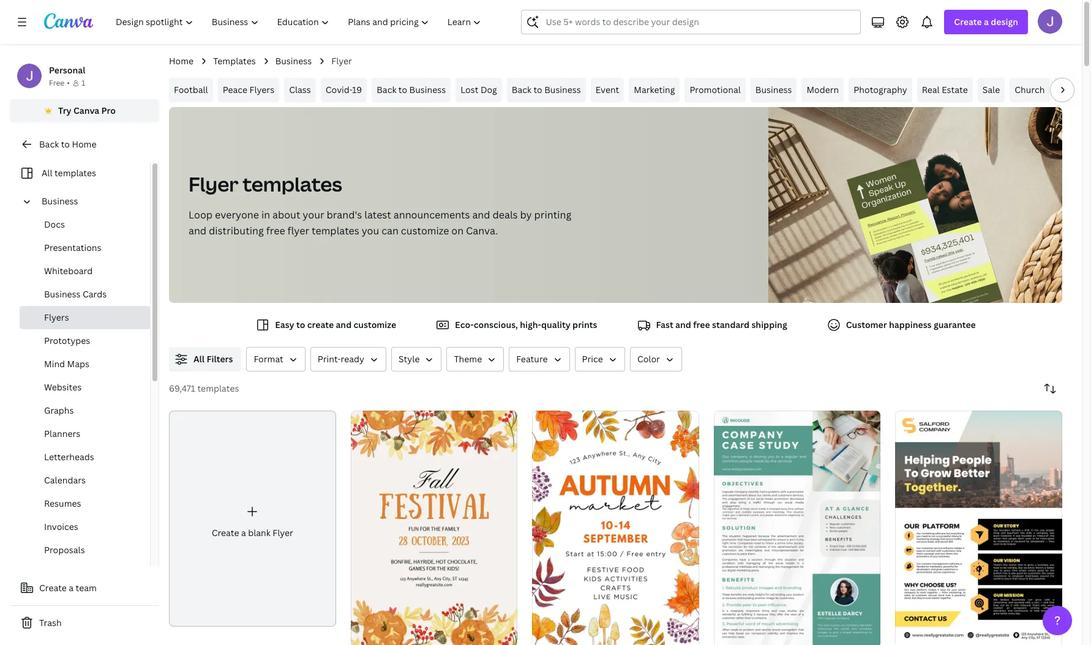 Task type: describe. For each thing, give the bounding box(es) containing it.
you
[[362, 224, 379, 238]]

presentations
[[44, 242, 101, 254]]

0 horizontal spatial back
[[39, 138, 59, 150]]

all templates link
[[17, 162, 143, 185]]

pro
[[101, 105, 116, 116]]

theme button
[[447, 347, 504, 372]]

2 back to business from the left
[[512, 84, 581, 96]]

mind maps link
[[20, 353, 150, 376]]

all for all filters
[[194, 354, 205, 365]]

free •
[[49, 78, 70, 88]]

can
[[382, 224, 399, 238]]

create for create a blank flyer
[[212, 528, 239, 539]]

estate
[[942, 84, 968, 96]]

flyer for flyer
[[332, 55, 352, 67]]

a for design
[[985, 16, 989, 28]]

all for all templates
[[42, 167, 52, 179]]

customer
[[847, 319, 888, 331]]

flyer templates
[[189, 171, 342, 197]]

create for create a design
[[955, 16, 983, 28]]

business up 'docs'
[[42, 195, 78, 207]]

websites link
[[20, 376, 150, 399]]

fast and free standard shipping
[[656, 319, 788, 331]]

1 vertical spatial customize
[[354, 319, 396, 331]]

proposals link
[[20, 539, 150, 562]]

price button
[[575, 347, 625, 372]]

covid-19 link
[[321, 78, 367, 102]]

peace flyers
[[223, 84, 275, 96]]

style
[[399, 354, 420, 365]]

to right 19
[[399, 84, 408, 96]]

personal
[[49, 64, 85, 76]]

brand's
[[327, 208, 362, 222]]

lost
[[461, 84, 479, 96]]

Sort by button
[[1038, 377, 1063, 401]]

trash
[[39, 618, 62, 629]]

create for create a team
[[39, 583, 67, 594]]

photography link
[[849, 78, 913, 102]]

about
[[273, 208, 300, 222]]

photography
[[854, 84, 908, 96]]

distributing
[[209, 224, 264, 238]]

everyone
[[215, 208, 259, 222]]

templates for 69,471 templates
[[198, 383, 239, 395]]

websites
[[44, 382, 82, 393]]

high-
[[520, 319, 542, 331]]

whiteboard
[[44, 265, 93, 277]]

lost dog
[[461, 84, 497, 96]]

calendars
[[44, 475, 86, 486]]

mind
[[44, 358, 65, 370]]

1 vertical spatial free
[[694, 319, 710, 331]]

real estate
[[922, 84, 968, 96]]

flyer
[[288, 224, 309, 238]]

1 horizontal spatial business link
[[276, 55, 312, 68]]

blank
[[248, 528, 271, 539]]

2 vertical spatial business link
[[37, 190, 143, 213]]

loop
[[189, 208, 213, 222]]

party
[[1060, 84, 1082, 96]]

create a team button
[[10, 577, 159, 601]]

2 horizontal spatial back
[[512, 84, 532, 96]]

in
[[262, 208, 270, 222]]

business left lost
[[410, 84, 446, 96]]

19
[[352, 84, 362, 96]]

print-ready button
[[311, 347, 387, 372]]

church link
[[1010, 78, 1050, 102]]

try canva pro button
[[10, 99, 159, 123]]

templates for all templates
[[54, 167, 96, 179]]

0 horizontal spatial flyers
[[44, 312, 69, 323]]

feature button
[[509, 347, 570, 372]]

a for blank
[[241, 528, 246, 539]]

69,471
[[169, 383, 195, 395]]

dog
[[481, 84, 497, 96]]

covid-19
[[326, 84, 362, 96]]

event link
[[591, 78, 624, 102]]

create a blank flyer
[[212, 528, 293, 539]]

2 back to business link from the left
[[507, 78, 586, 102]]

printing
[[535, 208, 572, 222]]

announcements
[[394, 208, 470, 222]]

business left modern
[[756, 84, 792, 96]]

happiness
[[890, 319, 932, 331]]

mind maps
[[44, 358, 89, 370]]

class
[[289, 84, 311, 96]]

event
[[596, 84, 620, 96]]

resumes
[[44, 498, 81, 510]]

standard
[[712, 319, 750, 331]]

color button
[[630, 347, 682, 372]]

all filters
[[194, 354, 233, 365]]

prototypes
[[44, 335, 90, 347]]

0 horizontal spatial home
[[72, 138, 96, 150]]

print-
[[318, 354, 341, 365]]

filters
[[207, 354, 233, 365]]

business inside business cards link
[[44, 289, 81, 300]]

graphs link
[[20, 399, 150, 423]]

promotional link
[[685, 78, 746, 102]]

on
[[452, 224, 464, 238]]

football link
[[169, 78, 213, 102]]

feature
[[517, 354, 548, 365]]

promotional
[[690, 84, 741, 96]]

colorful watercolor illustrative fall forest leaves autumn market flyer image
[[533, 411, 700, 646]]

Search search field
[[546, 10, 854, 34]]

presentations link
[[20, 236, 150, 260]]

resumes link
[[20, 493, 150, 516]]

create a team
[[39, 583, 97, 594]]

ready
[[341, 354, 365, 365]]

customize inside loop everyone in about your brand's latest announcements and deals by printing and distributing free flyer templates you can customize on canva.
[[401, 224, 449, 238]]



Task type: locate. For each thing, give the bounding box(es) containing it.
0 vertical spatial business link
[[276, 55, 312, 68]]

party link
[[1055, 78, 1087, 102]]

0 vertical spatial flyers
[[250, 84, 275, 96]]

create a blank flyer link
[[169, 411, 336, 627]]

1 back to business from the left
[[377, 84, 446, 96]]

0 horizontal spatial back to business link
[[372, 78, 451, 102]]

free
[[266, 224, 285, 238], [694, 319, 710, 331]]

1 horizontal spatial back to business link
[[507, 78, 586, 102]]

all templates
[[42, 167, 96, 179]]

templates
[[54, 167, 96, 179], [243, 171, 342, 197], [312, 224, 359, 238], [198, 383, 239, 395]]

0 horizontal spatial customize
[[354, 319, 396, 331]]

create inside button
[[39, 583, 67, 594]]

1 vertical spatial create
[[212, 528, 239, 539]]

home up football
[[169, 55, 194, 67]]

flyers up prototypes
[[44, 312, 69, 323]]

proposals
[[44, 545, 85, 556]]

templates down brand's
[[312, 224, 359, 238]]

fast
[[656, 319, 674, 331]]

lost dog link
[[456, 78, 502, 102]]

cards
[[83, 289, 107, 300]]

and right fast
[[676, 319, 692, 331]]

planners
[[44, 428, 80, 440]]

0 vertical spatial customize
[[401, 224, 449, 238]]

templates inside loop everyone in about your brand's latest announcements and deals by printing and distributing free flyer templates you can customize on canva.
[[312, 224, 359, 238]]

create left blank
[[212, 528, 239, 539]]

print-ready
[[318, 354, 365, 365]]

templates for flyer templates
[[243, 171, 342, 197]]

0 horizontal spatial all
[[42, 167, 52, 179]]

covid-
[[326, 84, 352, 96]]

create a design button
[[945, 10, 1029, 34]]

format button
[[247, 347, 306, 372]]

style button
[[392, 347, 442, 372]]

to up all templates
[[61, 138, 70, 150]]

a left blank
[[241, 528, 246, 539]]

0 vertical spatial create
[[955, 16, 983, 28]]

2 horizontal spatial a
[[985, 16, 989, 28]]

green minimalist company case study flyer portrait image
[[714, 411, 881, 646]]

a
[[985, 16, 989, 28], [241, 528, 246, 539], [69, 583, 74, 594]]

all down "back to home"
[[42, 167, 52, 179]]

all
[[42, 167, 52, 179], [194, 354, 205, 365]]

a inside "link"
[[241, 528, 246, 539]]

templates down filters
[[198, 383, 239, 395]]

flyer
[[332, 55, 352, 67], [189, 171, 239, 197], [273, 528, 293, 539]]

1 vertical spatial flyers
[[44, 312, 69, 323]]

to right dog
[[534, 84, 543, 96]]

a left team
[[69, 583, 74, 594]]

all filters button
[[169, 347, 242, 372]]

trash link
[[10, 611, 159, 636]]

1 back to business link from the left
[[372, 78, 451, 102]]

top level navigation element
[[108, 10, 492, 34]]

0 vertical spatial all
[[42, 167, 52, 179]]

church
[[1015, 84, 1045, 96]]

back right 19
[[377, 84, 397, 96]]

2 vertical spatial flyer
[[273, 528, 293, 539]]

0 horizontal spatial back to business
[[377, 84, 446, 96]]

to right easy
[[297, 319, 305, 331]]

business link up class
[[276, 55, 312, 68]]

real estate link
[[918, 78, 973, 102]]

try canva pro
[[58, 105, 116, 116]]

1 horizontal spatial all
[[194, 354, 205, 365]]

1
[[81, 78, 85, 88]]

templates down "back to home"
[[54, 167, 96, 179]]

invoices
[[44, 521, 78, 533]]

1 vertical spatial a
[[241, 528, 246, 539]]

free inside loop everyone in about your brand's latest announcements and deals by printing and distributing free flyer templates you can customize on canva.
[[266, 224, 285, 238]]

back to business right dog
[[512, 84, 581, 96]]

customize up ready
[[354, 319, 396, 331]]

black and yellow modern professional company profile flyer image
[[896, 411, 1063, 646]]

jacob simon image
[[1038, 9, 1063, 34]]

create left design
[[955, 16, 983, 28]]

modern
[[807, 84, 839, 96]]

format
[[254, 354, 284, 365]]

business link left modern link
[[751, 78, 797, 102]]

try
[[58, 105, 71, 116]]

docs link
[[20, 213, 150, 236]]

1 horizontal spatial home
[[169, 55, 194, 67]]

create a design
[[955, 16, 1019, 28]]

1 vertical spatial home
[[72, 138, 96, 150]]

home
[[169, 55, 194, 67], [72, 138, 96, 150]]

back to business right 19
[[377, 84, 446, 96]]

team
[[76, 583, 97, 594]]

peace flyers link
[[218, 78, 279, 102]]

flyer up loop
[[189, 171, 239, 197]]

flyer right blank
[[273, 528, 293, 539]]

2 horizontal spatial create
[[955, 16, 983, 28]]

1 horizontal spatial flyer
[[273, 528, 293, 539]]

whiteboard link
[[20, 260, 150, 283]]

business cards link
[[20, 283, 150, 306]]

business left event
[[545, 84, 581, 96]]

flyer for flyer templates
[[189, 171, 239, 197]]

and up canva.
[[473, 208, 490, 222]]

flyer inside "link"
[[273, 528, 293, 539]]

real
[[922, 84, 940, 96]]

quality
[[542, 319, 571, 331]]

business link down all templates link
[[37, 190, 143, 213]]

back to home link
[[10, 132, 159, 157]]

1 vertical spatial business link
[[751, 78, 797, 102]]

deals
[[493, 208, 518, 222]]

docs
[[44, 219, 65, 230]]

a inside dropdown button
[[985, 16, 989, 28]]

canva
[[74, 105, 99, 116]]

shipping
[[752, 319, 788, 331]]

1 horizontal spatial back
[[377, 84, 397, 96]]

theme
[[454, 354, 482, 365]]

create
[[307, 319, 334, 331]]

customer happiness guarantee
[[847, 319, 976, 331]]

0 vertical spatial home
[[169, 55, 194, 67]]

back to business link right 19
[[372, 78, 451, 102]]

1 vertical spatial all
[[194, 354, 205, 365]]

business down whiteboard
[[44, 289, 81, 300]]

1 horizontal spatial a
[[241, 528, 246, 539]]

business cards
[[44, 289, 107, 300]]

0 horizontal spatial business link
[[37, 190, 143, 213]]

business up class
[[276, 55, 312, 67]]

0 horizontal spatial a
[[69, 583, 74, 594]]

flyers inside peace flyers link
[[250, 84, 275, 96]]

templates
[[213, 55, 256, 67]]

eco-conscious, high-quality prints
[[455, 319, 598, 331]]

back right dog
[[512, 84, 532, 96]]

create a blank flyer element
[[169, 411, 336, 627]]

peace
[[223, 84, 248, 96]]

sale
[[983, 84, 1001, 96]]

easy to create and customize
[[275, 319, 396, 331]]

by
[[520, 208, 532, 222]]

1 horizontal spatial free
[[694, 319, 710, 331]]

None search field
[[522, 10, 862, 34]]

0 vertical spatial free
[[266, 224, 285, 238]]

home up all templates link
[[72, 138, 96, 150]]

2 vertical spatial create
[[39, 583, 67, 594]]

back to business link right dog
[[507, 78, 586, 102]]

1 horizontal spatial back to business
[[512, 84, 581, 96]]

maps
[[67, 358, 89, 370]]

and right create
[[336, 319, 352, 331]]

a for team
[[69, 583, 74, 594]]

back
[[377, 84, 397, 96], [512, 84, 532, 96], [39, 138, 59, 150]]

create
[[955, 16, 983, 28], [212, 528, 239, 539], [39, 583, 67, 594]]

marketing link
[[629, 78, 680, 102]]

and
[[473, 208, 490, 222], [189, 224, 207, 238], [336, 319, 352, 331], [676, 319, 692, 331]]

all inside button
[[194, 354, 205, 365]]

2 horizontal spatial business link
[[751, 78, 797, 102]]

flyers right peace
[[250, 84, 275, 96]]

1 horizontal spatial create
[[212, 528, 239, 539]]

2 horizontal spatial flyer
[[332, 55, 352, 67]]

easy
[[275, 319, 294, 331]]

flyer up covid-19
[[332, 55, 352, 67]]

conscious,
[[474, 319, 518, 331]]

templates up about
[[243, 171, 342, 197]]

templates link
[[213, 55, 256, 68]]

0 vertical spatial flyer
[[332, 55, 352, 67]]

all left filters
[[194, 354, 205, 365]]

0 vertical spatial a
[[985, 16, 989, 28]]

a left design
[[985, 16, 989, 28]]

1 horizontal spatial flyers
[[250, 84, 275, 96]]

graphs
[[44, 405, 74, 417]]

free left standard
[[694, 319, 710, 331]]

1 horizontal spatial customize
[[401, 224, 449, 238]]

1 vertical spatial flyer
[[189, 171, 239, 197]]

free
[[49, 78, 64, 88]]

back to business
[[377, 84, 446, 96], [512, 84, 581, 96]]

create inside "link"
[[212, 528, 239, 539]]

customize
[[401, 224, 449, 238], [354, 319, 396, 331]]

customize down announcements
[[401, 224, 449, 238]]

and down loop
[[189, 224, 207, 238]]

modern link
[[802, 78, 844, 102]]

back up all templates
[[39, 138, 59, 150]]

color
[[638, 354, 660, 365]]

free down in
[[266, 224, 285, 238]]

create inside dropdown button
[[955, 16, 983, 28]]

calendars link
[[20, 469, 150, 493]]

0 horizontal spatial flyer
[[189, 171, 239, 197]]

0 horizontal spatial free
[[266, 224, 285, 238]]

design
[[991, 16, 1019, 28]]

orange and yellow fall festival event flyer image
[[351, 411, 518, 646]]

business
[[276, 55, 312, 67], [410, 84, 446, 96], [545, 84, 581, 96], [756, 84, 792, 96], [42, 195, 78, 207], [44, 289, 81, 300]]

home link
[[169, 55, 194, 68]]

create left team
[[39, 583, 67, 594]]

2 vertical spatial a
[[69, 583, 74, 594]]

a inside button
[[69, 583, 74, 594]]

0 horizontal spatial create
[[39, 583, 67, 594]]



Task type: vqa. For each thing, say whether or not it's contained in the screenshot.
for
no



